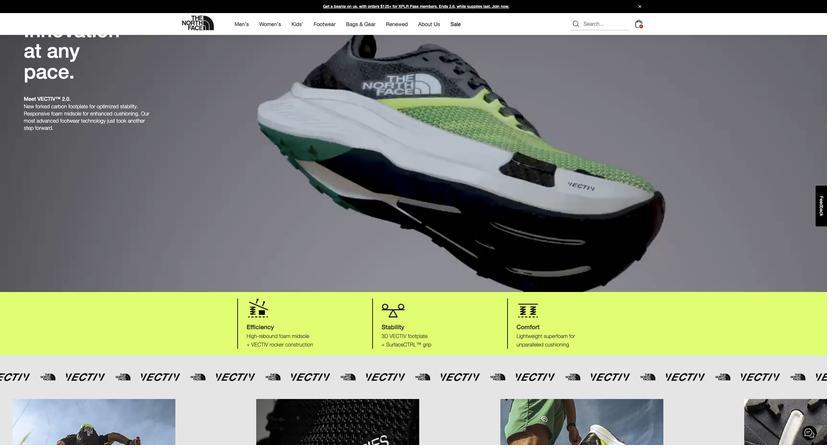 Task type: vqa. For each thing, say whether or not it's contained in the screenshot.
MEN'S SUMMIT SERIES FUTUREFLEECE™ LT ½-ZIP image
no



Task type: describe. For each thing, give the bounding box(es) containing it.
us,
[[353, 4, 358, 9]]

about
[[419, 21, 433, 27]]

stability
[[382, 323, 405, 331]]

efficiency
[[247, 323, 274, 331]]

most
[[24, 118, 35, 124]]

another
[[128, 118, 145, 124]]

f
[[820, 196, 825, 199]]

supplies
[[468, 4, 483, 9]]

beanie
[[334, 4, 346, 9]]

new
[[24, 104, 34, 109]]

with
[[359, 4, 367, 9]]

sale
[[451, 21, 461, 27]]

2 vectiv logo marquee. image from the left
[[404, 373, 828, 381]]

f e e d b a c k
[[820, 196, 825, 216]]

optimized
[[97, 104, 119, 109]]

xplr
[[399, 4, 409, 9]]

responsive
[[24, 111, 50, 117]]

get a beanie on us, with orders $125+ for xplr pass members. ends 2.6, while supplies last. join now.
[[323, 4, 510, 9]]

kids' link
[[292, 15, 304, 33]]

foam inside meet vectiv™ 2.0. new forked carbon footplate for optimized stability. responsive foam midsole for enhanced cushioning. our most advanced footwear technology just took another step forward.
[[51, 111, 63, 117]]

a inside the "get a beanie on us, with orders $125+ for xplr pass members. ends 2.6, while supplies last. join now." link
[[331, 4, 333, 9]]

forward.
[[35, 125, 54, 131]]

c
[[820, 211, 825, 214]]

search all image
[[572, 20, 580, 28]]

footwear
[[60, 118, 80, 124]]

the north face home page image
[[182, 16, 214, 30]]

footplate inside meet vectiv™ 2.0. new forked carbon footplate for optimized stability. responsive foam midsole for enhanced cushioning. our most advanced footwear technology just took another step forward.
[[68, 104, 88, 109]]

comfort lightweight superfoam for unparalleled cushioning
[[517, 323, 576, 347]]

ends
[[439, 4, 448, 9]]

technology
[[81, 118, 106, 124]]

1 vectiv logo marquee. image from the left
[[0, 373, 404, 381]]

about us link
[[419, 15, 440, 33]]

lightweight
[[517, 333, 543, 339]]

construction
[[285, 342, 313, 347]]

kids'
[[292, 21, 304, 27]]

footplate inside the stability 3d vectiv footplate + surfacectrl™ grip
[[408, 333, 428, 339]]

2.6,
[[450, 4, 456, 9]]

2.0.
[[62, 96, 71, 102]]

b
[[820, 206, 825, 209]]

vectiv inside efficiency high-rebound foam midsole + vectiv rocker construction
[[251, 342, 268, 347]]

grip
[[423, 342, 432, 347]]

close image
[[636, 5, 645, 8]]

high-
[[247, 333, 259, 339]]

cushioning
[[545, 342, 570, 347]]

1 link
[[634, 19, 645, 29]]

meet vectiv™ 2.0. new forked carbon footplate for optimized stability. responsive foam midsole for enhanced cushioning. our most advanced footwear technology just took another step forward.
[[24, 96, 149, 131]]

midsole inside efficiency high-rebound foam midsole + vectiv rocker construction
[[292, 333, 309, 339]]

just
[[107, 118, 115, 124]]

rebound
[[259, 333, 278, 339]]

last.
[[484, 4, 491, 9]]

1
[[641, 25, 642, 28]]

join
[[492, 4, 500, 9]]

for left xplr
[[393, 4, 398, 9]]

bags & gear link
[[346, 15, 376, 33]]

vectiv™
[[37, 96, 61, 102]]

unparalleled
[[517, 342, 544, 347]]

vectiv inside the stability 3d vectiv footplate + surfacectrl™ grip
[[390, 333, 407, 339]]

d
[[820, 204, 825, 206]]

3d
[[382, 333, 388, 339]]

stability 3d vectiv footplate + surfacectrl™ grip
[[382, 323, 432, 347]]



Task type: locate. For each thing, give the bounding box(es) containing it.
get
[[323, 4, 330, 9]]

a
[[331, 4, 333, 9], [820, 209, 825, 211]]

foam
[[51, 111, 63, 117], [279, 333, 291, 339]]

footplate up grip
[[408, 333, 428, 339]]

midsole inside meet vectiv™ 2.0. new forked carbon footplate for optimized stability. responsive foam midsole for enhanced cushioning. our most advanced footwear technology just took another step forward.
[[64, 111, 81, 117]]

f e e d b a c k button
[[816, 186, 828, 226]]

bags
[[346, 21, 358, 27]]

renewed link
[[386, 15, 408, 33]]

gear
[[365, 21, 376, 27]]

sale link
[[451, 15, 461, 33]]

foam down carbon
[[51, 111, 63, 117]]

get a beanie on us, with orders $125+ for xplr pass members. ends 2.6, while supplies last. join now. link
[[0, 0, 828, 13]]

e up d
[[820, 199, 825, 201]]

any
[[47, 39, 80, 62]]

e
[[820, 199, 825, 201], [820, 201, 825, 204]]

stability.
[[120, 104, 138, 109]]

1 vertical spatial midsole
[[292, 333, 309, 339]]

while
[[457, 4, 466, 9]]

vectiv shoes image
[[247, 299, 270, 318], [382, 299, 405, 318], [517, 299, 540, 318], [12, 399, 176, 445], [257, 399, 420, 445], [501, 399, 664, 445], [745, 399, 828, 445]]

orders
[[368, 4, 380, 9]]

innovation at any pace.
[[24, 18, 120, 83]]

footwear link
[[314, 15, 336, 33]]

+ surfacectrl™
[[382, 342, 422, 347]]

renewed
[[386, 21, 408, 27]]

for inside comfort lightweight superfoam for unparalleled cushioning
[[570, 333, 576, 339]]

a up k
[[820, 209, 825, 211]]

0 vertical spatial a
[[331, 4, 333, 9]]

innovation
[[24, 18, 120, 42]]

footplate down '2.0.'
[[68, 104, 88, 109]]

0 horizontal spatial a
[[331, 4, 333, 9]]

vectiv up + surfacectrl™
[[390, 333, 407, 339]]

midsole up "footwear"
[[64, 111, 81, 117]]

meet
[[24, 96, 36, 102]]

members.
[[420, 4, 438, 9]]

0 horizontal spatial foam
[[51, 111, 63, 117]]

now.
[[501, 4, 510, 9]]

about us
[[419, 21, 440, 27]]

pass
[[410, 4, 419, 9]]

1 vertical spatial a
[[820, 209, 825, 211]]

bags & gear
[[346, 21, 376, 27]]

Search search field
[[571, 17, 630, 31]]

+
[[247, 342, 250, 347]]

footplate
[[68, 104, 88, 109], [408, 333, 428, 339]]

1 horizontal spatial foam
[[279, 333, 291, 339]]

1 e from the top
[[820, 199, 825, 201]]

midsole up construction at the bottom left of page
[[292, 333, 309, 339]]

enhanced
[[90, 111, 112, 117]]

us
[[434, 21, 440, 27]]

0 horizontal spatial footplate
[[68, 104, 88, 109]]

a right get
[[331, 4, 333, 9]]

cushioning.
[[114, 111, 140, 117]]

forked
[[36, 104, 50, 109]]

1 horizontal spatial midsole
[[292, 333, 309, 339]]

efficiency high-rebound foam midsole + vectiv rocker construction
[[247, 323, 313, 347]]

pace.
[[24, 60, 75, 83]]

took
[[117, 118, 127, 124]]

1 horizontal spatial vectiv
[[390, 333, 407, 339]]

for
[[393, 4, 398, 9], [89, 104, 95, 109], [83, 111, 89, 117], [570, 333, 576, 339]]

e up b
[[820, 201, 825, 204]]

k
[[820, 214, 825, 216]]

$125+
[[381, 4, 392, 9]]

1 vertical spatial footplate
[[408, 333, 428, 339]]

1 horizontal spatial footplate
[[408, 333, 428, 339]]

midsole
[[64, 111, 81, 117], [292, 333, 309, 339]]

foam up rocker
[[279, 333, 291, 339]]

0 horizontal spatial vectiv
[[251, 342, 268, 347]]

on
[[347, 4, 352, 9]]

2 e from the top
[[820, 201, 825, 204]]

1 vertical spatial vectiv
[[251, 342, 268, 347]]

advanced
[[37, 118, 59, 124]]

for right superfoam
[[570, 333, 576, 339]]

vectiv logo marquee. image
[[0, 373, 404, 381], [404, 373, 828, 381]]

foam inside efficiency high-rebound foam midsole + vectiv rocker construction
[[279, 333, 291, 339]]

women's link
[[260, 15, 281, 33]]

for up enhanced at left top
[[89, 104, 95, 109]]

0 vertical spatial footplate
[[68, 104, 88, 109]]

1 horizontal spatial a
[[820, 209, 825, 211]]

0 vertical spatial foam
[[51, 111, 63, 117]]

step
[[24, 125, 34, 131]]

1 vertical spatial foam
[[279, 333, 291, 339]]

footwear
[[314, 21, 336, 27]]

&
[[360, 21, 363, 27]]

vectiv down high-
[[251, 342, 268, 347]]

our
[[141, 111, 149, 117]]

women's
[[260, 21, 281, 27]]

0 horizontal spatial midsole
[[64, 111, 81, 117]]

men's link
[[235, 15, 249, 33]]

comfort
[[517, 323, 540, 331]]

for up technology
[[83, 111, 89, 117]]

vectiv
[[390, 333, 407, 339], [251, 342, 268, 347]]

superfoam
[[544, 333, 568, 339]]

0 vertical spatial vectiv
[[390, 333, 407, 339]]

a inside f e e d b a c k button
[[820, 209, 825, 211]]

0 vertical spatial midsole
[[64, 111, 81, 117]]

carbon
[[51, 104, 67, 109]]

rocker
[[270, 342, 284, 347]]

at
[[24, 39, 41, 62]]

men's
[[235, 21, 249, 27]]



